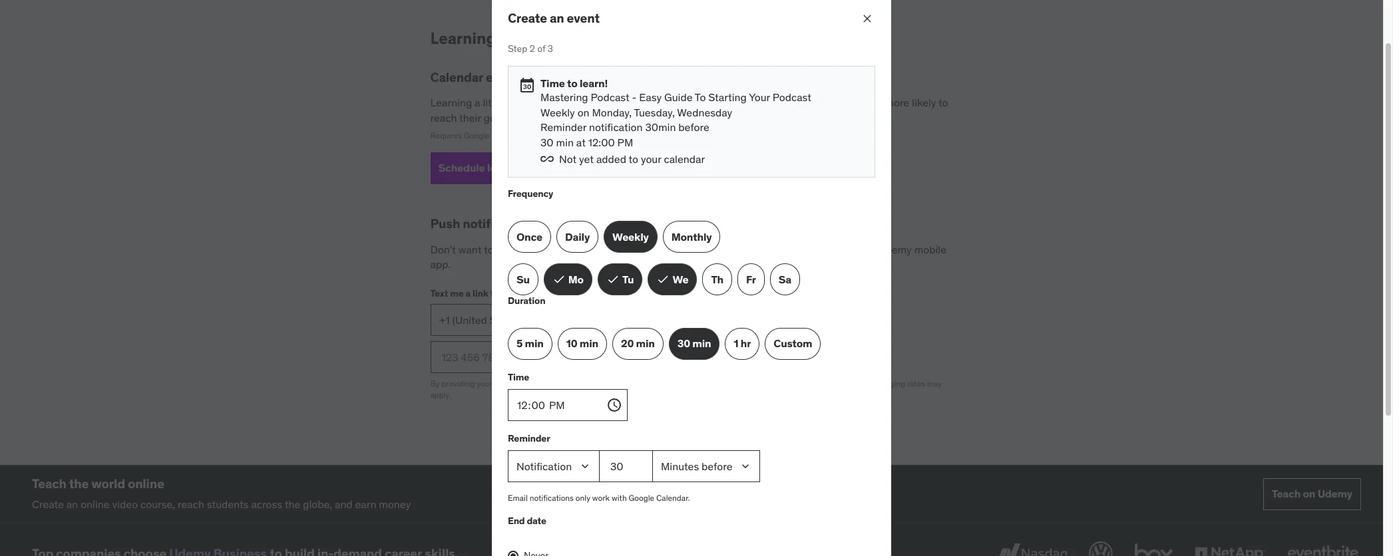 Task type: locate. For each thing, give the bounding box(es) containing it.
time
[[533, 111, 555, 124], [530, 161, 553, 175], [542, 243, 563, 256], [646, 379, 662, 389]]

notifications up sa
[[774, 243, 833, 256]]

notifications up schedule
[[463, 216, 538, 232]]

teach inside 'teach the world online create an online video course, reach students across the globe, and earn money'
[[32, 476, 66, 492]]

0 horizontal spatial teach
[[32, 476, 66, 492]]

get left push
[[730, 243, 746, 256]]

0 vertical spatial reminders
[[500, 28, 576, 48]]

2 vertical spatial notifications
[[530, 493, 574, 503]]

habit
[[841, 96, 865, 109]]

up.
[[577, 96, 592, 109]]

a up scheduler.
[[833, 96, 838, 109]]

min right the 5
[[525, 337, 544, 351]]

reach up requires
[[431, 111, 457, 124]]

calendar,
[[492, 131, 525, 141], [550, 131, 583, 141]]

weekly up tu
[[613, 230, 649, 243]]

with right work
[[612, 493, 627, 503]]

medium image
[[519, 77, 535, 93]]

1
[[734, 337, 739, 351]]

time
[[541, 77, 565, 90], [508, 371, 529, 383]]

0 horizontal spatial small image
[[556, 162, 569, 175]]

0 vertical spatial reminder
[[541, 121, 587, 134]]

udemy up eventbrite image
[[1318, 487, 1353, 501]]

students inside learning a little each day adds up. research shows that students who make learning a habit are more likely to reach their goals. set time aside to learn and get reminders using your learning scheduler. requires google calendar, apple calendar, or outlook
[[696, 96, 738, 109]]

podcast
[[591, 91, 630, 104], [773, 91, 812, 104]]

1 horizontal spatial with
[[754, 379, 769, 389]]

earn
[[355, 498, 377, 511]]

0 vertical spatial link
[[473, 287, 489, 299]]

end date
[[508, 516, 547, 528]]

podcast up monday, at the top of page
[[591, 91, 630, 104]]

message
[[720, 379, 752, 389]]

online down world
[[81, 498, 110, 511]]

0 horizontal spatial and
[[335, 498, 353, 511]]

app. inside 'don't want to schedule time blocks? set a learning reminder to get push notifications from the udemy mobile app.'
[[431, 258, 451, 271]]

get inside 'don't want to schedule time blocks? set a learning reminder to get push notifications from the udemy mobile app.'
[[730, 243, 746, 256]]

on right adds
[[578, 106, 590, 119]]

2 podcast from the left
[[773, 91, 812, 104]]

apply.
[[431, 390, 451, 400]]

1 vertical spatial your
[[641, 152, 662, 166]]

0 vertical spatial time
[[541, 77, 565, 90]]

get inside learning a little each day adds up. research shows that students who make learning a habit are more likely to reach their goals. set time aside to learn and get reminders using your learning scheduler. requires google calendar, apple calendar, or outlook
[[644, 111, 660, 124]]

1 horizontal spatial online
[[128, 476, 164, 492]]

2 horizontal spatial your
[[741, 111, 762, 124]]

1 vertical spatial link
[[777, 379, 790, 389]]

0 vertical spatial an
[[550, 10, 564, 26]]

1 vertical spatial google
[[629, 493, 655, 503]]

one-
[[629, 379, 646, 389]]

1 vertical spatial time
[[508, 371, 529, 383]]

0 vertical spatial 30
[[541, 136, 554, 149]]

0 horizontal spatial google
[[464, 131, 490, 141]]

students inside 'teach the world online create an online video course, reach students across the globe, and earn money'
[[207, 498, 249, 511]]

likely
[[912, 96, 937, 109]]

monthly
[[672, 230, 712, 243]]

small image left "mo"
[[553, 273, 566, 286]]

their
[[460, 111, 481, 124]]

nasdaq image
[[994, 539, 1071, 557]]

1 vertical spatial online
[[81, 498, 110, 511]]

small image left yet
[[556, 162, 569, 175]]

each
[[507, 96, 530, 109]]

1 horizontal spatial and
[[624, 111, 641, 124]]

your inside learning a little each day adds up. research shows that students who make learning a habit are more likely to reach their goals. set time aside to learn and get reminders using your learning scheduler. requires google calendar, apple calendar, or outlook
[[741, 111, 762, 124]]

online up course,
[[128, 476, 164, 492]]

1 horizontal spatial podcast
[[773, 91, 812, 104]]

google left calendar.
[[629, 493, 655, 503]]

0 vertical spatial online
[[128, 476, 164, 492]]

0 horizontal spatial udemy
[[879, 243, 912, 256]]

before
[[679, 121, 710, 134]]

app. down "don't"
[[431, 258, 451, 271]]

0 vertical spatial notifications
[[463, 216, 538, 232]]

10 min
[[567, 337, 599, 351]]

small image
[[541, 152, 554, 166], [553, 273, 566, 286], [657, 273, 670, 286]]

set down each
[[515, 111, 531, 124]]

time left daily at left top
[[542, 243, 563, 256]]

1 vertical spatial create
[[32, 498, 64, 511]]

mastering
[[541, 91, 588, 104]]

want
[[459, 243, 482, 256]]

0 vertical spatial weekly
[[541, 106, 575, 119]]

1 horizontal spatial teach
[[1272, 487, 1301, 501]]

schedule
[[496, 243, 539, 256]]

send button
[[564, 342, 618, 374]]

0 horizontal spatial students
[[207, 498, 249, 511]]

frequency
[[508, 188, 553, 200]]

min right 20
[[636, 337, 655, 351]]

teach for the
[[32, 476, 66, 492]]

1 podcast from the left
[[591, 91, 630, 104]]

min inside "time to learn! mastering podcast -  easy guide to starting your podcast weekly on monday, tuesday, wednesday reminder notification 30min before 30 min at 12:00 pm"
[[556, 136, 574, 149]]

123 456 7890 text field
[[431, 342, 564, 374]]

a up tu
[[623, 243, 629, 256]]

goals.
[[484, 111, 512, 124]]

added
[[597, 152, 627, 166]]

link
[[473, 287, 489, 299], [777, 379, 790, 389]]

0 horizontal spatial get
[[644, 111, 660, 124]]

messaging
[[867, 379, 906, 389]]

time down the 5
[[508, 371, 529, 383]]

1 vertical spatial udemy
[[1318, 487, 1353, 501]]

to right 'want'
[[484, 243, 494, 256]]

1 horizontal spatial reach
[[431, 111, 457, 124]]

learning
[[431, 28, 496, 48], [431, 96, 472, 109]]

weekly inside "time to learn! mastering podcast -  easy guide to starting your podcast weekly on monday, tuesday, wednesday reminder notification 30min before 30 min at 12:00 pm"
[[541, 106, 575, 119]]

1 vertical spatial reminders
[[662, 111, 710, 124]]

on inside "time to learn! mastering podcast -  easy guide to starting your podcast weekly on monday, tuesday, wednesday reminder notification 30min before 30 min at 12:00 pm"
[[578, 106, 590, 119]]

min left 1
[[693, 337, 712, 351]]

students up using at top
[[696, 96, 738, 109]]

reach inside 'teach the world online create an online video course, reach students across the globe, and earn money'
[[178, 498, 204, 511]]

reminder
[[673, 243, 715, 256]]

min for 10 min
[[580, 337, 599, 351]]

aside
[[557, 111, 582, 124]]

0 vertical spatial students
[[696, 96, 738, 109]]

1 horizontal spatial set
[[605, 243, 621, 256]]

app.
[[431, 258, 451, 271], [815, 379, 830, 389]]

0 horizontal spatial on
[[578, 106, 590, 119]]

link right me at the left of page
[[473, 287, 489, 299]]

0 vertical spatial app.
[[431, 258, 451, 271]]

small image left 'we'
[[657, 273, 670, 286]]

learning for learning reminders
[[431, 28, 496, 48]]

0 vertical spatial udemy
[[879, 243, 912, 256]]

the right from
[[860, 243, 876, 256]]

teach on udemy link
[[1264, 479, 1362, 510]]

0 vertical spatial get
[[644, 111, 660, 124]]

0 vertical spatial and
[[624, 111, 641, 124]]

30 left at
[[541, 136, 554, 149]]

your left phone
[[477, 379, 492, 389]]

weekly down mastering
[[541, 106, 575, 119]]

1 vertical spatial small image
[[607, 273, 620, 286]]

1 vertical spatial app.
[[815, 379, 830, 389]]

30
[[541, 136, 554, 149], [678, 337, 691, 351]]

0 vertical spatial on
[[578, 106, 590, 119]]

tu
[[623, 273, 634, 286]]

0 horizontal spatial reminders
[[500, 28, 576, 48]]

0 horizontal spatial your
[[477, 379, 492, 389]]

link down 'custom'
[[777, 379, 790, 389]]

by providing your phone number, you agree to receive a one-time automated text message with a link to get app. standard messaging rates may apply.
[[431, 379, 942, 400]]

udemy left mobile
[[879, 243, 912, 256]]

1 vertical spatial set
[[605, 243, 621, 256]]

on up eventbrite image
[[1304, 487, 1316, 501]]

the left globe,
[[285, 498, 301, 511]]

app. left standard
[[815, 379, 830, 389]]

standard
[[832, 379, 865, 389]]

the left the app
[[546, 287, 561, 299]]

learning up calendar
[[431, 28, 496, 48]]

to left download
[[491, 287, 500, 299]]

0 horizontal spatial calendar,
[[492, 131, 525, 141]]

reminder up at
[[541, 121, 587, 134]]

small image inside schedule learning time button
[[556, 162, 569, 175]]

1 horizontal spatial calendar,
[[550, 131, 583, 141]]

and
[[624, 111, 641, 124], [335, 498, 353, 511]]

time inside "time to learn! mastering podcast -  easy guide to starting your podcast weekly on monday, tuesday, wednesday reminder notification 30min before 30 min at 12:00 pm"
[[541, 77, 565, 90]]

1 horizontal spatial small image
[[607, 273, 620, 286]]

0 vertical spatial learning
[[431, 28, 496, 48]]

1 horizontal spatial on
[[1304, 487, 1316, 501]]

5
[[517, 337, 523, 351]]

1 horizontal spatial your
[[641, 152, 662, 166]]

a right me at the left of page
[[466, 287, 471, 299]]

teach for on
[[1272, 487, 1301, 501]]

to up mastering
[[567, 77, 578, 90]]

0 horizontal spatial an
[[67, 498, 78, 511]]

0 vertical spatial with
[[754, 379, 769, 389]]

calendar.
[[657, 493, 690, 503]]

learning up their
[[431, 96, 472, 109]]

google down their
[[464, 131, 490, 141]]

netapp image
[[1193, 539, 1269, 557]]

the
[[860, 243, 876, 256], [546, 287, 561, 299], [69, 476, 89, 492], [285, 498, 301, 511]]

1 vertical spatial with
[[612, 493, 627, 503]]

1 vertical spatial and
[[335, 498, 353, 511]]

schedule learning time
[[439, 161, 553, 175]]

notifications up date
[[530, 493, 574, 503]]

0 horizontal spatial reach
[[178, 498, 204, 511]]

and left earn
[[335, 498, 353, 511]]

to down pm
[[629, 152, 639, 166]]

and inside learning a little each day adds up. research shows that students who make learning a habit are more likely to reach their goals. set time aside to learn and get reminders using your learning scheduler. requires google calendar, apple calendar, or outlook
[[624, 111, 641, 124]]

and down the - in the left of the page
[[624, 111, 641, 124]]

agree
[[564, 379, 585, 389]]

1 horizontal spatial udemy
[[1318, 487, 1353, 501]]

learning inside learning a little each day adds up. research shows that students who make learning a habit are more likely to reach their goals. set time aside to learn and get reminders using your learning scheduler. requires google calendar, apple calendar, or outlook
[[431, 96, 472, 109]]

reminder inside "time to learn! mastering podcast -  easy guide to starting your podcast weekly on monday, tuesday, wednesday reminder notification 30min before 30 min at 12:00 pm"
[[541, 121, 587, 134]]

small image
[[556, 162, 569, 175], [607, 273, 620, 286]]

1 horizontal spatial link
[[777, 379, 790, 389]]

0 horizontal spatial podcast
[[591, 91, 630, 104]]

min left at
[[556, 136, 574, 149]]

1 vertical spatial learning
[[431, 96, 472, 109]]

1 horizontal spatial app.
[[815, 379, 830, 389]]

don't want to schedule time blocks? set a learning reminder to get push notifications from the udemy mobile app.
[[431, 243, 947, 271]]

small image left not
[[541, 152, 554, 166]]

time left automated
[[646, 379, 662, 389]]

time down day
[[533, 111, 555, 124]]

0 horizontal spatial weekly
[[541, 106, 575, 119]]

2 vertical spatial get
[[801, 379, 813, 389]]

learning up frequency
[[487, 161, 528, 175]]

text
[[431, 287, 448, 299]]

set right blocks?
[[605, 243, 621, 256]]

get down shows
[[644, 111, 660, 124]]

your down 30min in the top left of the page
[[641, 152, 662, 166]]

min for 30 min
[[693, 337, 712, 351]]

1 horizontal spatial google
[[629, 493, 655, 503]]

time left not
[[530, 161, 553, 175]]

1 horizontal spatial students
[[696, 96, 738, 109]]

0 vertical spatial reach
[[431, 111, 457, 124]]

1 vertical spatial 30
[[678, 337, 691, 351]]

with
[[754, 379, 769, 389], [612, 493, 627, 503]]

get
[[644, 111, 660, 124], [730, 243, 746, 256], [801, 379, 813, 389]]

min up send
[[580, 337, 599, 351]]

calendar, down goals.
[[492, 131, 525, 141]]

0 horizontal spatial with
[[612, 493, 627, 503]]

sa
[[779, 273, 792, 286]]

small image left tu
[[607, 273, 620, 286]]

0 vertical spatial create
[[508, 10, 547, 26]]

students left across
[[207, 498, 249, 511]]

2 learning from the top
[[431, 96, 472, 109]]

1 vertical spatial on
[[1304, 487, 1316, 501]]

0 vertical spatial google
[[464, 131, 490, 141]]

an left video at the bottom of page
[[67, 498, 78, 511]]

calendar
[[664, 152, 705, 166]]

1 horizontal spatial time
[[541, 77, 565, 90]]

0 horizontal spatial set
[[515, 111, 531, 124]]

0 horizontal spatial 30
[[541, 136, 554, 149]]

1 vertical spatial get
[[730, 243, 746, 256]]

a
[[475, 96, 481, 109], [833, 96, 838, 109], [623, 243, 629, 256], [466, 287, 471, 299], [623, 379, 628, 389], [771, 379, 776, 389]]

1 vertical spatial notifications
[[774, 243, 833, 256]]

0 vertical spatial your
[[741, 111, 762, 124]]

app. inside by providing your phone number, you agree to receive a one-time automated text message with a link to get app. standard messaging rates may apply.
[[815, 379, 830, 389]]

online
[[128, 476, 164, 492], [81, 498, 110, 511]]

udemy
[[879, 243, 912, 256], [1318, 487, 1353, 501]]

None number field
[[600, 451, 653, 483]]

1 horizontal spatial create
[[508, 10, 547, 26]]

0 horizontal spatial time
[[508, 371, 529, 383]]

1 vertical spatial students
[[207, 498, 249, 511]]

reach right course,
[[178, 498, 204, 511]]

1 learning from the top
[[431, 28, 496, 48]]

by
[[431, 379, 440, 389]]

time inside learning a little each day adds up. research shows that students who make learning a habit are more likely to reach their goals. set time aside to learn and get reminders using your learning scheduler. requires google calendar, apple calendar, or outlook
[[533, 111, 555, 124]]

schedule
[[439, 161, 485, 175]]

receive
[[596, 379, 621, 389]]

teach up eventbrite image
[[1272, 487, 1301, 501]]

google
[[464, 131, 490, 141], [629, 493, 655, 503]]

pm
[[618, 136, 634, 149]]

0 horizontal spatial online
[[81, 498, 110, 511]]

send
[[578, 351, 604, 364]]

get left standard
[[801, 379, 813, 389]]

your down "who"
[[741, 111, 762, 124]]

not yet added to your calendar
[[559, 152, 705, 166]]

calendar, down aside
[[550, 131, 583, 141]]

small image for mo
[[553, 273, 566, 286]]

learning up tu
[[632, 243, 670, 256]]

blocks?
[[566, 243, 602, 256]]

1 vertical spatial an
[[67, 498, 78, 511]]

30min
[[646, 121, 676, 134]]

may
[[928, 379, 942, 389]]

only
[[576, 493, 591, 503]]

an left event
[[550, 10, 564, 26]]

reminder down time time field
[[508, 433, 550, 445]]

podcast right your
[[773, 91, 812, 104]]

teach left world
[[32, 476, 66, 492]]

30 up automated
[[678, 337, 691, 351]]

0 horizontal spatial app.
[[431, 258, 451, 271]]

on
[[578, 106, 590, 119], [1304, 487, 1316, 501]]

time up mastering
[[541, 77, 565, 90]]

with right message
[[754, 379, 769, 389]]

get inside by providing your phone number, you agree to receive a one-time automated text message with a link to get app. standard messaging rates may apply.
[[801, 379, 813, 389]]

email
[[508, 493, 528, 503]]

0 horizontal spatial create
[[32, 498, 64, 511]]

0 vertical spatial set
[[515, 111, 531, 124]]

0 horizontal spatial link
[[473, 287, 489, 299]]

2 vertical spatial your
[[477, 379, 492, 389]]

set
[[515, 111, 531, 124], [605, 243, 621, 256]]

1 horizontal spatial weekly
[[613, 230, 649, 243]]

2 horizontal spatial get
[[801, 379, 813, 389]]

learn
[[597, 111, 621, 124]]

1 vertical spatial reach
[[178, 498, 204, 511]]

to inside "time to learn! mastering podcast -  easy guide to starting your podcast weekly on monday, tuesday, wednesday reminder notification 30min before 30 min at 12:00 pm"
[[567, 77, 578, 90]]

don't
[[431, 243, 456, 256]]

0 vertical spatial small image
[[556, 162, 569, 175]]

tuesday,
[[634, 106, 675, 119]]

event
[[567, 10, 600, 26]]

1 horizontal spatial reminders
[[662, 111, 710, 124]]

at
[[577, 136, 586, 149]]

push
[[431, 216, 460, 232]]

we
[[673, 273, 689, 286]]

1 horizontal spatial get
[[730, 243, 746, 256]]



Task type: vqa. For each thing, say whether or not it's contained in the screenshot.
the topmost online
yes



Task type: describe. For each thing, give the bounding box(es) containing it.
20
[[621, 337, 634, 351]]

eventbrite image
[[1285, 539, 1362, 557]]

teach on udemy
[[1272, 487, 1353, 501]]

little
[[483, 96, 504, 109]]

1 vertical spatial reminder
[[508, 433, 550, 445]]

notifications for push notifications
[[463, 216, 538, 232]]

providing
[[442, 379, 475, 389]]

learning down make
[[764, 111, 803, 124]]

email notifications only work with google calendar.
[[508, 493, 690, 503]]

learning up scheduler.
[[791, 96, 830, 109]]

globe,
[[303, 498, 332, 511]]

across
[[251, 498, 282, 511]]

requires
[[431, 131, 462, 141]]

to right likely
[[939, 96, 949, 109]]

link inside by providing your phone number, you agree to receive a one-time automated text message with a link to get app. standard messaging rates may apply.
[[777, 379, 790, 389]]

to right reminder
[[718, 243, 728, 256]]

set inside learning a little each day adds up. research shows that students who make learning a habit are more likely to reach their goals. set time aside to learn and get reminders using your learning scheduler. requires google calendar, apple calendar, or outlook
[[515, 111, 531, 124]]

phone
[[494, 379, 517, 389]]

to down up.
[[585, 111, 595, 124]]

learn!
[[580, 77, 608, 90]]

notification
[[589, 121, 643, 134]]

automated
[[664, 379, 703, 389]]

close modal image
[[861, 12, 874, 25]]

daily
[[565, 230, 590, 243]]

yet
[[579, 152, 594, 166]]

world
[[91, 476, 125, 492]]

th
[[712, 273, 724, 286]]

mobile
[[915, 243, 947, 256]]

you
[[550, 379, 562, 389]]

are
[[868, 96, 883, 109]]

date
[[527, 516, 547, 528]]

notifications for email notifications only work with google calendar.
[[530, 493, 574, 503]]

1 calendar, from the left
[[492, 131, 525, 141]]

1 vertical spatial weekly
[[613, 230, 649, 243]]

create an event
[[508, 10, 600, 26]]

learning reminders
[[431, 28, 576, 48]]

calendar events
[[431, 69, 525, 85]]

20 min
[[621, 337, 655, 351]]

30 min
[[678, 337, 712, 351]]

duration
[[508, 295, 546, 307]]

time inside button
[[530, 161, 553, 175]]

time to learn! mastering podcast -  easy guide to starting your podcast weekly on monday, tuesday, wednesday reminder notification 30min before 30 min at 12:00 pm
[[541, 77, 812, 149]]

the left world
[[69, 476, 89, 492]]

notifications inside 'don't want to schedule time blocks? set a learning reminder to get push notifications from the udemy mobile app.'
[[774, 243, 833, 256]]

app
[[563, 287, 579, 299]]

and inside 'teach the world online create an online video course, reach students across the globe, and earn money'
[[335, 498, 353, 511]]

an inside 'teach the world online create an online video course, reach students across the globe, and earn money'
[[67, 498, 78, 511]]

create inside 'teach the world online create an online video course, reach students across the globe, and earn money'
[[32, 498, 64, 511]]

learning inside button
[[487, 161, 528, 175]]

from
[[836, 243, 858, 256]]

work
[[593, 493, 610, 503]]

learning inside 'don't want to schedule time blocks? set a learning reminder to get push notifications from the udemy mobile app.'
[[632, 243, 670, 256]]

download
[[501, 287, 544, 299]]

time inside 'don't want to schedule time blocks? set a learning reminder to get push notifications from the udemy mobile app.'
[[542, 243, 563, 256]]

teach the world online create an online video course, reach students across the globe, and earn money
[[32, 476, 411, 511]]

to
[[695, 91, 706, 104]]

me
[[450, 287, 464, 299]]

text me a link to download the app
[[431, 287, 579, 299]]

small image for we
[[657, 273, 670, 286]]

1 hr
[[734, 337, 751, 351]]

number,
[[519, 379, 548, 389]]

google inside learning a little each day adds up. research shows that students who make learning a habit are more likely to reach their goals. set time aside to learn and get reminders using your learning scheduler. requires google calendar, apple calendar, or outlook
[[464, 131, 490, 141]]

a left little
[[475, 96, 481, 109]]

box image
[[1132, 539, 1177, 557]]

easy
[[639, 91, 662, 104]]

text
[[704, 379, 718, 389]]

make
[[763, 96, 789, 109]]

-
[[632, 91, 637, 104]]

reminders inside learning a little each day adds up. research shows that students who make learning a habit are more likely to reach their goals. set time aside to learn and get reminders using your learning scheduler. requires google calendar, apple calendar, or outlook
[[662, 111, 710, 124]]

time for time
[[508, 371, 529, 383]]

a inside 'don't want to schedule time blocks? set a learning reminder to get push notifications from the udemy mobile app.'
[[623, 243, 629, 256]]

to down 'custom'
[[792, 379, 799, 389]]

12:00
[[589, 136, 615, 149]]

time inside by providing your phone number, you agree to receive a one-time automated text message with a link to get app. standard messaging rates may apply.
[[646, 379, 662, 389]]

push
[[748, 243, 772, 256]]

a left the one- at the bottom left of page
[[623, 379, 628, 389]]

video
[[112, 498, 138, 511]]

or
[[585, 131, 592, 141]]

with inside by providing your phone number, you agree to receive a one-time automated text message with a link to get app. standard messaging rates may apply.
[[754, 379, 769, 389]]

1 horizontal spatial 30
[[678, 337, 691, 351]]

more
[[885, 96, 910, 109]]

reach inside learning a little each day adds up. research shows that students who make learning a habit are more likely to reach their goals. set time aside to learn and get reminders using your learning scheduler. requires google calendar, apple calendar, or outlook
[[431, 111, 457, 124]]

course,
[[140, 498, 175, 511]]

5 min
[[517, 337, 544, 351]]

1 horizontal spatial an
[[550, 10, 564, 26]]

students for online
[[207, 498, 249, 511]]

learning for learning a little each day adds up. research shows that students who make learning a habit are more likely to reach their goals. set time aside to learn and get reminders using your learning scheduler. requires google calendar, apple calendar, or outlook
[[431, 96, 472, 109]]

time for time to learn! mastering podcast -  easy guide to starting your podcast weekly on monday, tuesday, wednesday reminder notification 30min before 30 min at 12:00 pm
[[541, 77, 565, 90]]

the inside 'don't want to schedule time blocks? set a learning reminder to get push notifications from the udemy mobile app.'
[[860, 243, 876, 256]]

adds
[[552, 96, 575, 109]]

2 calendar, from the left
[[550, 131, 583, 141]]

custom
[[774, 337, 813, 351]]

calendar
[[431, 69, 483, 85]]

students for each
[[696, 96, 738, 109]]

min for 20 min
[[636, 337, 655, 351]]

step
[[508, 42, 528, 54]]

who
[[740, 96, 760, 109]]

rates
[[908, 379, 926, 389]]

events
[[486, 69, 525, 85]]

fr
[[746, 273, 756, 286]]

your
[[749, 91, 770, 104]]

su
[[517, 273, 530, 286]]

30 inside "time to learn! mastering podcast -  easy guide to starting your podcast weekly on monday, tuesday, wednesday reminder notification 30min before 30 min at 12:00 pm"
[[541, 136, 554, 149]]

10
[[567, 337, 578, 351]]

starting
[[709, 91, 747, 104]]

step 2 of 3
[[508, 42, 553, 54]]

set inside 'don't want to schedule time blocks? set a learning reminder to get push notifications from the udemy mobile app.'
[[605, 243, 621, 256]]

end
[[508, 516, 525, 528]]

your inside by providing your phone number, you agree to receive a one-time automated text message with a link to get app. standard messaging rates may apply.
[[477, 379, 492, 389]]

that
[[674, 96, 693, 109]]

a right message
[[771, 379, 776, 389]]

to right agree
[[586, 379, 594, 389]]

schedule learning time button
[[431, 152, 577, 184]]

min for 5 min
[[525, 337, 544, 351]]

of
[[538, 42, 546, 54]]

wednesday
[[677, 106, 733, 119]]

3
[[548, 42, 553, 54]]

using
[[713, 111, 739, 124]]

Time time field
[[508, 390, 623, 421]]

udemy inside 'don't want to schedule time blocks? set a learning reminder to get push notifications from the udemy mobile app.'
[[879, 243, 912, 256]]

volkswagen image
[[1087, 539, 1116, 557]]

shows
[[642, 96, 672, 109]]

not
[[559, 152, 577, 166]]

day
[[532, 96, 549, 109]]

hr
[[741, 337, 751, 351]]



